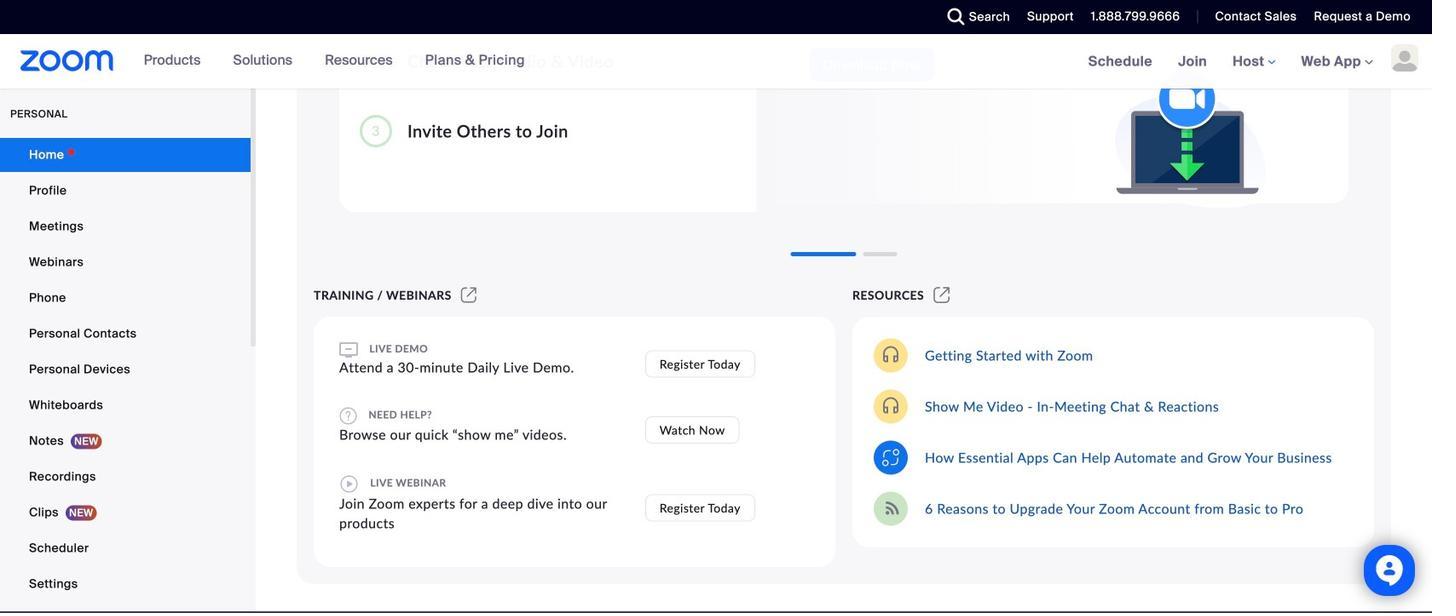Task type: vqa. For each thing, say whether or not it's contained in the screenshot.
Zoom Logo
yes



Task type: locate. For each thing, give the bounding box(es) containing it.
1 horizontal spatial window new image
[[931, 288, 953, 303]]

window new image
[[458, 288, 479, 303], [931, 288, 953, 303]]

profile picture image
[[1391, 44, 1419, 72]]

personal menu menu
[[0, 138, 251, 614]]

0 horizontal spatial window new image
[[458, 288, 479, 303]]

banner
[[0, 34, 1432, 90]]

product information navigation
[[131, 34, 538, 89]]



Task type: describe. For each thing, give the bounding box(es) containing it.
2 window new image from the left
[[931, 288, 953, 303]]

zoom logo image
[[20, 50, 114, 72]]

meetings navigation
[[1076, 34, 1432, 90]]

1 window new image from the left
[[458, 288, 479, 303]]



